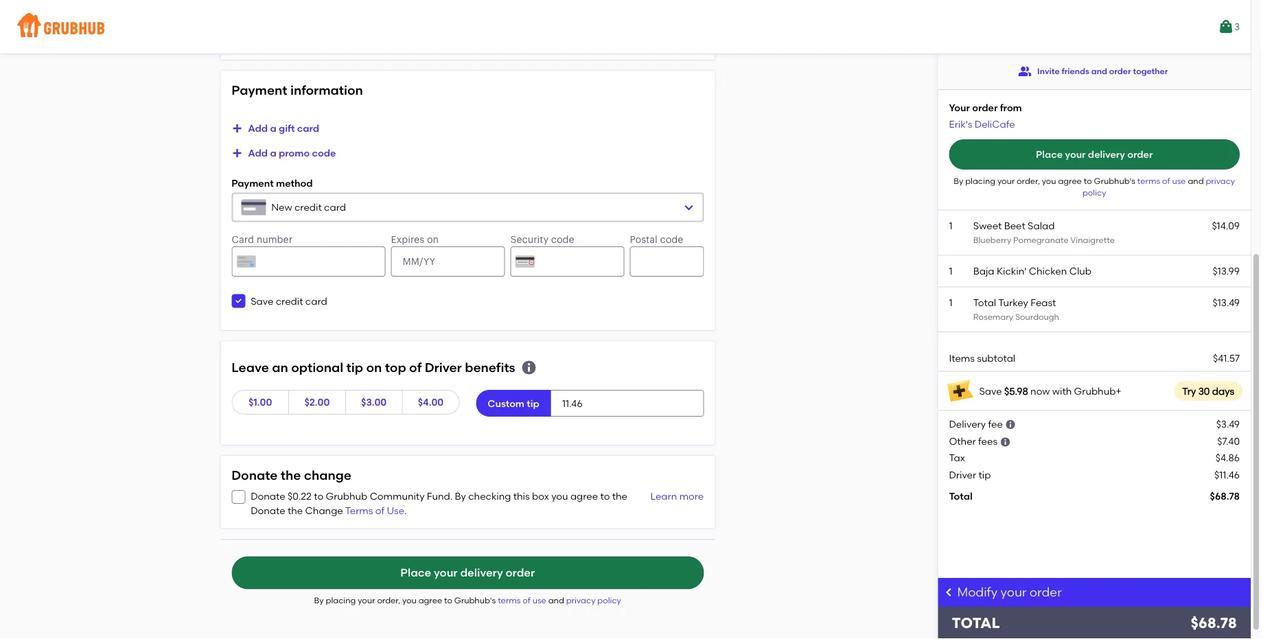 Task type: describe. For each thing, give the bounding box(es) containing it.
your order from erik's delicafe
[[949, 102, 1022, 130]]

order right modify
[[1030, 585, 1062, 600]]

information
[[290, 83, 363, 98]]

learn more link
[[647, 490, 704, 517]]

leave
[[232, 360, 269, 375]]

a for promo
[[270, 147, 276, 159]]

subscription badge image
[[946, 377, 974, 405]]

gift
[[279, 122, 295, 134]]

fee
[[988, 418, 1003, 430]]

by for by checking this box you agree to the donate the change
[[455, 491, 466, 502]]

benefits
[[465, 360, 515, 375]]

agree for by placing your order, you agree to grubhub's terms of use and
[[1058, 176, 1082, 186]]

$3.00 button
[[345, 390, 403, 415]]

terms of use link
[[345, 505, 404, 516]]

total turkey feast
[[973, 297, 1056, 308]]

policy inside privacy policy
[[1083, 188, 1106, 198]]

custom tip button
[[476, 390, 551, 417]]

fees
[[978, 435, 998, 447]]

save $5.98 now with grubhub+
[[979, 385, 1122, 397]]

svg image inside add a gift card 'button'
[[232, 123, 243, 134]]

salad
[[1028, 220, 1055, 231]]

agree for by placing your order, you agree to grubhub's terms of use and privacy policy
[[419, 596, 442, 606]]

svg image right 'fee'
[[1005, 419, 1016, 430]]

1 horizontal spatial driver
[[949, 469, 976, 480]]

terms for by placing your order, you agree to grubhub's terms of use and
[[1137, 176, 1160, 186]]

$2.00 button
[[288, 390, 346, 415]]

privacy policy link for by placing your order, you agree to grubhub's terms of use and privacy policy
[[566, 596, 621, 606]]

this
[[513, 491, 530, 502]]

$1.00 button
[[232, 390, 289, 415]]

to for by placing your order, you agree to grubhub's terms of use and privacy policy
[[444, 596, 452, 606]]

0 vertical spatial driver
[[425, 360, 462, 375]]

order inside your order from erik's delicafe
[[972, 102, 998, 113]]

code
[[312, 147, 336, 159]]

modify your order
[[957, 585, 1062, 600]]

other
[[949, 435, 976, 447]]

by placing your order, you agree to grubhub's terms of use and privacy policy
[[314, 596, 621, 606]]

main navigation navigation
[[0, 0, 1251, 54]]

donate inside by checking this box you agree to the donate the change
[[251, 505, 285, 516]]

payment information
[[232, 83, 363, 98]]

placing for by placing your order, you agree to grubhub's terms of use and privacy policy
[[326, 596, 356, 606]]

use
[[387, 505, 404, 516]]

grubhub+
[[1074, 385, 1122, 397]]

$4.86
[[1216, 452, 1240, 464]]

now
[[1031, 385, 1050, 397]]

baja
[[973, 265, 994, 277]]

$1.00
[[249, 396, 272, 408]]

sweet beet salad
[[973, 220, 1055, 231]]

2 vertical spatial the
[[288, 505, 303, 516]]

items
[[949, 353, 975, 364]]

$41.57
[[1213, 353, 1240, 364]]

order, for by placing your order, you agree to grubhub's terms of use and
[[1017, 176, 1040, 186]]

order up by placing your order, you agree to grubhub's terms of use and privacy policy
[[506, 566, 535, 580]]

donate for donate $0.22 to grubhub community fund.
[[251, 491, 285, 502]]

$0.22
[[288, 491, 312, 502]]

$14.09
[[1212, 220, 1240, 231]]

more
[[679, 491, 704, 502]]

0 vertical spatial the
[[281, 468, 301, 483]]

place your delivery order for by placing your order, you agree to grubhub's terms of use and privacy policy
[[400, 566, 535, 580]]

leave an optional tip on top of driver benefits
[[232, 360, 515, 375]]

1 vertical spatial policy
[[597, 596, 621, 606]]

agree for by checking this box you agree to the donate the change
[[570, 491, 598, 502]]

vinaigrette
[[1071, 235, 1115, 245]]

$13.49
[[1213, 297, 1240, 308]]

custom
[[488, 397, 525, 409]]

$2.00
[[304, 396, 330, 408]]

donate the change
[[232, 468, 351, 483]]

payment for payment method
[[232, 177, 274, 189]]

try 30 days
[[1182, 385, 1234, 397]]

people icon image
[[1018, 65, 1032, 78]]

custom tip
[[488, 397, 540, 409]]

1 for sweet beet salad
[[949, 220, 953, 231]]

1 vertical spatial total
[[949, 491, 973, 502]]

payment method
[[232, 177, 313, 189]]

invite friends and order together
[[1037, 66, 1168, 76]]

2 vertical spatial total
[[952, 614, 1000, 632]]

tip for driver tip
[[979, 469, 991, 480]]

and for by placing your order, you agree to grubhub's terms of use and
[[1188, 176, 1204, 186]]

1 vertical spatial the
[[612, 491, 627, 502]]

delivery
[[949, 418, 986, 430]]

1 vertical spatial privacy
[[566, 596, 596, 606]]

1 vertical spatial $68.78
[[1191, 614, 1237, 632]]

add a gift card button
[[232, 116, 319, 141]]

Amount text field
[[551, 390, 704, 417]]

an
[[272, 360, 288, 375]]

svg image down donate the change
[[234, 493, 243, 501]]

turkey
[[998, 297, 1028, 308]]

place your delivery order button for by placing your order, you agree to grubhub's terms of use and
[[949, 139, 1240, 169]]

erik's delicafe link
[[949, 118, 1015, 130]]

$13.99
[[1213, 265, 1240, 277]]

privacy inside privacy policy
[[1206, 176, 1235, 186]]

erik's
[[949, 118, 972, 130]]

terms for by placing your order, you agree to grubhub's terms of use and privacy policy
[[498, 596, 521, 606]]

order, for by placing your order, you agree to grubhub's terms of use and privacy policy
[[377, 596, 400, 606]]

your
[[949, 102, 970, 113]]

card inside add a gift card 'button'
[[297, 122, 319, 134]]

chicken
[[1029, 265, 1067, 277]]

new
[[271, 201, 292, 213]]

fund.
[[427, 491, 453, 502]]

3 button
[[1218, 14, 1240, 39]]

sweet
[[973, 220, 1002, 231]]

$3.00
[[361, 396, 387, 408]]

try
[[1182, 385, 1196, 397]]

days
[[1212, 385, 1234, 397]]

box
[[532, 491, 549, 502]]

to for by checking this box you agree to the donate the change
[[600, 491, 610, 502]]

tip for custom tip
[[527, 397, 540, 409]]

a for gift
[[270, 122, 276, 134]]

svg image left save credit card
[[234, 297, 243, 305]]

card for save credit card
[[305, 295, 327, 307]]

checking
[[468, 491, 511, 502]]

optional
[[291, 360, 343, 375]]

subtotal
[[977, 353, 1015, 364]]

other fees
[[949, 435, 998, 447]]

rosemary
[[973, 312, 1013, 322]]

$11.46
[[1215, 469, 1240, 480]]

$5.98
[[1004, 385, 1028, 397]]

by checking this box you agree to the donate the change
[[251, 491, 627, 516]]

$3.49
[[1216, 418, 1240, 430]]

sourdough
[[1015, 312, 1059, 322]]



Task type: vqa. For each thing, say whether or not it's contained in the screenshot.
right orders
no



Task type: locate. For each thing, give the bounding box(es) containing it.
svg image
[[232, 148, 243, 159], [234, 297, 243, 305], [1005, 419, 1016, 430], [234, 493, 243, 501], [944, 587, 955, 598]]

tip
[[346, 360, 363, 375], [527, 397, 540, 409], [979, 469, 991, 480]]

and inside button
[[1091, 66, 1107, 76]]

together
[[1133, 66, 1168, 76]]

grubhub's for by placing your order, you agree to grubhub's terms of use and
[[1094, 176, 1135, 186]]

the left learn
[[612, 491, 627, 502]]

place your delivery order up by placing your order, you agree to grubhub's terms of use and
[[1036, 148, 1153, 160]]

blueberry
[[973, 235, 1011, 245]]

2 horizontal spatial you
[[1042, 176, 1056, 186]]

0 vertical spatial place your delivery order button
[[949, 139, 1240, 169]]

by for by placing your order, you agree to grubhub's terms of use and
[[954, 176, 963, 186]]

order,
[[1017, 176, 1040, 186], [377, 596, 400, 606]]

payment for payment information
[[232, 83, 287, 98]]

add
[[248, 122, 268, 134], [248, 147, 268, 159]]

with
[[1052, 385, 1072, 397]]

order up "erik's delicafe" link
[[972, 102, 998, 113]]

1 up the items at the bottom right
[[949, 297, 953, 308]]

of
[[1162, 176, 1170, 186], [409, 360, 422, 375], [375, 505, 385, 516], [523, 596, 531, 606]]

0 vertical spatial terms
[[1137, 176, 1160, 186]]

2 horizontal spatial and
[[1188, 176, 1204, 186]]

you inside by checking this box you agree to the donate the change
[[551, 491, 568, 502]]

1 vertical spatial placing
[[326, 596, 356, 606]]

1 add from the top
[[248, 122, 268, 134]]

save up leave
[[251, 295, 273, 307]]

0 horizontal spatial place your delivery order
[[400, 566, 535, 580]]

credit for save
[[276, 295, 303, 307]]

1 horizontal spatial and
[[1091, 66, 1107, 76]]

2 add from the top
[[248, 147, 268, 159]]

by placing your order, you agree to grubhub's terms of use and
[[954, 176, 1204, 186]]

1 payment from the top
[[232, 83, 287, 98]]

terms of use link for by placing your order, you agree to grubhub's terms of use and
[[1137, 176, 1188, 186]]

delivery up by placing your order, you agree to grubhub's terms of use and privacy policy
[[460, 566, 503, 580]]

1 vertical spatial agree
[[570, 491, 598, 502]]

0 vertical spatial place your delivery order
[[1036, 148, 1153, 160]]

by inside by checking this box you agree to the donate the change
[[455, 491, 466, 502]]

grubhub's for by placing your order, you agree to grubhub's terms of use and privacy policy
[[454, 596, 496, 606]]

1 horizontal spatial terms
[[1137, 176, 1160, 186]]

Notes for the driver text field
[[232, 0, 704, 32]]

1 vertical spatial terms
[[498, 596, 521, 606]]

card right the gift on the left of the page
[[297, 122, 319, 134]]

$7.40
[[1217, 435, 1240, 447]]

place your delivery order up by placing your order, you agree to grubhub's terms of use and privacy policy
[[400, 566, 535, 580]]

save for save credit card
[[251, 295, 273, 307]]

2 1 from the top
[[949, 265, 953, 277]]

delivery for by placing your order, you agree to grubhub's terms of use and privacy policy
[[460, 566, 503, 580]]

place your delivery order button up by placing your order, you agree to grubhub's terms of use and privacy policy
[[232, 557, 704, 590]]

1 vertical spatial save
[[979, 385, 1002, 397]]

driver up $4.00
[[425, 360, 462, 375]]

new credit card
[[271, 201, 346, 213]]

1 horizontal spatial terms of use link
[[1137, 176, 1188, 186]]

1 horizontal spatial agree
[[570, 491, 598, 502]]

svg image left modify
[[944, 587, 955, 598]]

svg image inside add a promo code button
[[232, 148, 243, 159]]

beet
[[1004, 220, 1026, 231]]

0 vertical spatial delivery
[[1088, 148, 1125, 160]]

card
[[297, 122, 319, 134], [324, 201, 346, 213], [305, 295, 327, 307]]

items subtotal
[[949, 353, 1015, 364]]

1 vertical spatial privacy policy link
[[566, 596, 621, 606]]

you for by placing your order, you agree to grubhub's terms of use and
[[1042, 176, 1056, 186]]

you for by placing your order, you agree to grubhub's terms of use and privacy policy
[[402, 596, 417, 606]]

order up privacy policy
[[1127, 148, 1153, 160]]

a
[[270, 122, 276, 134], [270, 147, 276, 159]]

save left the $5.98
[[979, 385, 1002, 397]]

agree
[[1058, 176, 1082, 186], [570, 491, 598, 502], [419, 596, 442, 606]]

1 vertical spatial terms of use link
[[498, 596, 548, 606]]

place for by placing your order, you agree to grubhub's terms of use and
[[1036, 148, 1063, 160]]

donate $0.22 to grubhub community fund.
[[251, 491, 455, 502]]

delivery for by placing your order, you agree to grubhub's terms of use and
[[1088, 148, 1125, 160]]

method
[[276, 177, 313, 189]]

svg image
[[232, 123, 243, 134], [683, 202, 694, 213], [521, 359, 537, 376], [1000, 436, 1011, 447]]

1 vertical spatial 1
[[949, 265, 953, 277]]

driver tip
[[949, 469, 991, 480]]

2 vertical spatial donate
[[251, 505, 285, 516]]

card up optional
[[305, 295, 327, 307]]

1 vertical spatial payment
[[232, 177, 274, 189]]

use for by placing your order, you agree to grubhub's terms of use and privacy policy
[[533, 596, 546, 606]]

1 vertical spatial by
[[455, 491, 466, 502]]

.
[[404, 505, 407, 516]]

0 horizontal spatial use
[[533, 596, 546, 606]]

1 left baja
[[949, 265, 953, 277]]

credit
[[295, 201, 322, 213], [276, 295, 303, 307]]

you
[[1042, 176, 1056, 186], [551, 491, 568, 502], [402, 596, 417, 606]]

1 vertical spatial place
[[400, 566, 431, 580]]

0 horizontal spatial agree
[[419, 596, 442, 606]]

1 for baja kickin' chicken club
[[949, 265, 953, 277]]

0 vertical spatial privacy policy link
[[1083, 176, 1235, 198]]

0 horizontal spatial terms of use link
[[498, 596, 548, 606]]

1 horizontal spatial use
[[1172, 176, 1186, 186]]

2 vertical spatial you
[[402, 596, 417, 606]]

and for by placing your order, you agree to grubhub's terms of use and privacy policy
[[548, 596, 564, 606]]

1 horizontal spatial privacy
[[1206, 176, 1235, 186]]

1 horizontal spatial placing
[[965, 176, 996, 186]]

kickin'
[[997, 265, 1027, 277]]

to inside by checking this box you agree to the donate the change
[[600, 491, 610, 502]]

invite friends and order together button
[[1018, 59, 1168, 84]]

place your delivery order button for by placing your order, you agree to grubhub's terms of use and privacy policy
[[232, 557, 704, 590]]

1 horizontal spatial delivery
[[1088, 148, 1125, 160]]

learn
[[650, 491, 677, 502]]

0 vertical spatial a
[[270, 122, 276, 134]]

0 horizontal spatial privacy
[[566, 596, 596, 606]]

modify
[[957, 585, 998, 600]]

1 vertical spatial delivery
[[460, 566, 503, 580]]

place up by placing your order, you agree to grubhub's terms of use and privacy policy
[[400, 566, 431, 580]]

0 horizontal spatial you
[[402, 596, 417, 606]]

0 vertical spatial donate
[[232, 468, 278, 483]]

total
[[973, 297, 996, 308], [949, 491, 973, 502], [952, 614, 1000, 632]]

placing
[[965, 176, 996, 186], [326, 596, 356, 606]]

0 vertical spatial add
[[248, 122, 268, 134]]

add left the gift on the left of the page
[[248, 122, 268, 134]]

delivery up by placing your order, you agree to grubhub's terms of use and
[[1088, 148, 1125, 160]]

1 horizontal spatial save
[[979, 385, 1002, 397]]

0 vertical spatial 1
[[949, 220, 953, 231]]

total down driver tip
[[949, 491, 973, 502]]

2 vertical spatial 1
[[949, 297, 953, 308]]

save for save $5.98 now with grubhub+
[[979, 385, 1002, 397]]

2 vertical spatial agree
[[419, 596, 442, 606]]

0 horizontal spatial delivery
[[460, 566, 503, 580]]

0 horizontal spatial placing
[[326, 596, 356, 606]]

1 vertical spatial you
[[551, 491, 568, 502]]

credit up an
[[276, 295, 303, 307]]

card for new credit card
[[324, 201, 346, 213]]

1 horizontal spatial policy
[[1083, 188, 1106, 198]]

agree inside by checking this box you agree to the donate the change
[[570, 491, 598, 502]]

0 vertical spatial use
[[1172, 176, 1186, 186]]

baja kickin' chicken club
[[973, 265, 1092, 277]]

pomegranate
[[1013, 235, 1069, 245]]

the down $0.22
[[288, 505, 303, 516]]

0 vertical spatial placing
[[965, 176, 996, 186]]

$4.00
[[418, 396, 444, 408]]

1 vertical spatial donate
[[251, 491, 285, 502]]

1 vertical spatial a
[[270, 147, 276, 159]]

credit right new
[[295, 201, 322, 213]]

the up $0.22
[[281, 468, 301, 483]]

0 horizontal spatial tip
[[346, 360, 363, 375]]

1 left sweet
[[949, 220, 953, 231]]

0 vertical spatial terms of use link
[[1137, 176, 1188, 186]]

2 horizontal spatial agree
[[1058, 176, 1082, 186]]

delivery fee
[[949, 418, 1003, 430]]

0 horizontal spatial by
[[314, 596, 324, 606]]

$13.49 rosemary sourdough
[[973, 297, 1240, 322]]

tip down fees
[[979, 469, 991, 480]]

a left promo
[[270, 147, 276, 159]]

you for by checking this box you agree to the donate the change
[[551, 491, 568, 502]]

place your delivery order for by placing your order, you agree to grubhub's terms of use and
[[1036, 148, 1153, 160]]

0 vertical spatial place
[[1036, 148, 1063, 160]]

tip inside button
[[527, 397, 540, 409]]

promo
[[279, 147, 310, 159]]

payment
[[232, 83, 287, 98], [232, 177, 274, 189]]

1 vertical spatial driver
[[949, 469, 976, 480]]

0 vertical spatial payment
[[232, 83, 287, 98]]

friends
[[1062, 66, 1089, 76]]

0 vertical spatial and
[[1091, 66, 1107, 76]]

3
[[1234, 21, 1240, 33]]

add for add a promo code
[[248, 147, 268, 159]]

0 horizontal spatial privacy policy link
[[566, 596, 621, 606]]

3 1 from the top
[[949, 297, 953, 308]]

payment up new
[[232, 177, 274, 189]]

0 vertical spatial by
[[954, 176, 963, 186]]

place for by placing your order, you agree to grubhub's terms of use and privacy policy
[[400, 566, 431, 580]]

place your delivery order button up by placing your order, you agree to grubhub's terms of use and
[[949, 139, 1240, 169]]

on
[[366, 360, 382, 375]]

privacy policy link
[[1083, 176, 1235, 198], [566, 596, 621, 606]]

donate for donate the change
[[232, 468, 278, 483]]

a inside 'button'
[[270, 122, 276, 134]]

2 horizontal spatial by
[[954, 176, 963, 186]]

0 horizontal spatial save
[[251, 295, 273, 307]]

1 horizontal spatial place your delivery order button
[[949, 139, 1240, 169]]

tip right custom
[[527, 397, 540, 409]]

delicafe
[[975, 118, 1015, 130]]

to for by placing your order, you agree to grubhub's terms of use and
[[1084, 176, 1092, 186]]

add a promo code button
[[232, 141, 336, 165]]

place up by placing your order, you agree to grubhub's terms of use and
[[1036, 148, 1063, 160]]

by for by placing your order, you agree to grubhub's terms of use and privacy policy
[[314, 596, 324, 606]]

1 horizontal spatial by
[[455, 491, 466, 502]]

1 vertical spatial grubhub's
[[454, 596, 496, 606]]

0 vertical spatial credit
[[295, 201, 322, 213]]

0 vertical spatial tip
[[346, 360, 363, 375]]

top
[[385, 360, 406, 375]]

2 a from the top
[[270, 147, 276, 159]]

terms
[[345, 505, 373, 516]]

placing for by placing your order, you agree to grubhub's terms of use and
[[965, 176, 996, 186]]

add inside add a promo code button
[[248, 147, 268, 159]]

payment up add a gift card 'button'
[[232, 83, 287, 98]]

change
[[305, 505, 343, 516]]

a inside button
[[270, 147, 276, 159]]

privacy policy
[[1083, 176, 1235, 198]]

1 vertical spatial place your delivery order button
[[232, 557, 704, 590]]

driver
[[425, 360, 462, 375], [949, 469, 976, 480]]

$4.00 button
[[402, 390, 459, 415]]

order left together
[[1109, 66, 1131, 76]]

0 vertical spatial save
[[251, 295, 273, 307]]

total up rosemary
[[973, 297, 996, 308]]

add down add a gift card 'button'
[[248, 147, 268, 159]]

terms of use link
[[1137, 176, 1188, 186], [498, 596, 548, 606]]

card right new
[[324, 201, 346, 213]]

0 vertical spatial grubhub's
[[1094, 176, 1135, 186]]

save credit card
[[251, 295, 327, 307]]

0 vertical spatial policy
[[1083, 188, 1106, 198]]

tip left on
[[346, 360, 363, 375]]

1 vertical spatial card
[[324, 201, 346, 213]]

0 vertical spatial total
[[973, 297, 996, 308]]

terms of use link for by placing your order, you agree to grubhub's terms of use and privacy policy
[[498, 596, 548, 606]]

add inside add a gift card 'button'
[[248, 122, 268, 134]]

order inside button
[[1109, 66, 1131, 76]]

save
[[251, 295, 273, 307], [979, 385, 1002, 397]]

grubhub
[[326, 491, 367, 502]]

2 vertical spatial tip
[[979, 469, 991, 480]]

1 vertical spatial place your delivery order
[[400, 566, 535, 580]]

0 horizontal spatial and
[[548, 596, 564, 606]]

1 horizontal spatial place your delivery order
[[1036, 148, 1153, 160]]

credit for new
[[295, 201, 322, 213]]

1 vertical spatial credit
[[276, 295, 303, 307]]

add a promo code
[[248, 147, 336, 159]]

svg image down add a gift card 'button'
[[232, 148, 243, 159]]

1 horizontal spatial order,
[[1017, 176, 1040, 186]]

0 vertical spatial you
[[1042, 176, 1056, 186]]

1 vertical spatial tip
[[527, 397, 540, 409]]

donate
[[232, 468, 278, 483], [251, 491, 285, 502], [251, 505, 285, 516]]

add a gift card
[[248, 122, 319, 134]]

2 horizontal spatial tip
[[979, 469, 991, 480]]

driver down tax
[[949, 469, 976, 480]]

place
[[1036, 148, 1063, 160], [400, 566, 431, 580]]

0 vertical spatial card
[[297, 122, 319, 134]]

1 for total turkey feast
[[949, 297, 953, 308]]

1 a from the top
[[270, 122, 276, 134]]

by
[[954, 176, 963, 186], [455, 491, 466, 502], [314, 596, 324, 606]]

1 horizontal spatial grubhub's
[[1094, 176, 1135, 186]]

2 vertical spatial and
[[548, 596, 564, 606]]

2 payment from the top
[[232, 177, 274, 189]]

change
[[304, 468, 351, 483]]

community
[[370, 491, 425, 502]]

add for add a gift card
[[248, 122, 268, 134]]

30
[[1198, 385, 1210, 397]]

a left the gift on the left of the page
[[270, 122, 276, 134]]

0 horizontal spatial order,
[[377, 596, 400, 606]]

use for by placing your order, you agree to grubhub's terms of use and
[[1172, 176, 1186, 186]]

1 horizontal spatial privacy policy link
[[1083, 176, 1235, 198]]

total down modify
[[952, 614, 1000, 632]]

tax
[[949, 452, 965, 464]]

0 horizontal spatial place your delivery order button
[[232, 557, 704, 590]]

1 1 from the top
[[949, 220, 953, 231]]

to
[[1084, 176, 1092, 186], [314, 491, 323, 502], [600, 491, 610, 502], [444, 596, 452, 606]]

1 vertical spatial and
[[1188, 176, 1204, 186]]

1 vertical spatial use
[[533, 596, 546, 606]]

0 horizontal spatial place
[[400, 566, 431, 580]]

0 horizontal spatial grubhub's
[[454, 596, 496, 606]]

1 horizontal spatial place
[[1036, 148, 1063, 160]]

the
[[281, 468, 301, 483], [612, 491, 627, 502], [288, 505, 303, 516]]

place your delivery order button
[[949, 139, 1240, 169], [232, 557, 704, 590]]

from
[[1000, 102, 1022, 113]]

grubhub's
[[1094, 176, 1135, 186], [454, 596, 496, 606]]

privacy policy link for by placing your order, you agree to grubhub's terms of use and
[[1083, 176, 1235, 198]]

0 horizontal spatial policy
[[597, 596, 621, 606]]

0 vertical spatial $68.78
[[1210, 491, 1240, 502]]

club
[[1069, 265, 1092, 277]]



